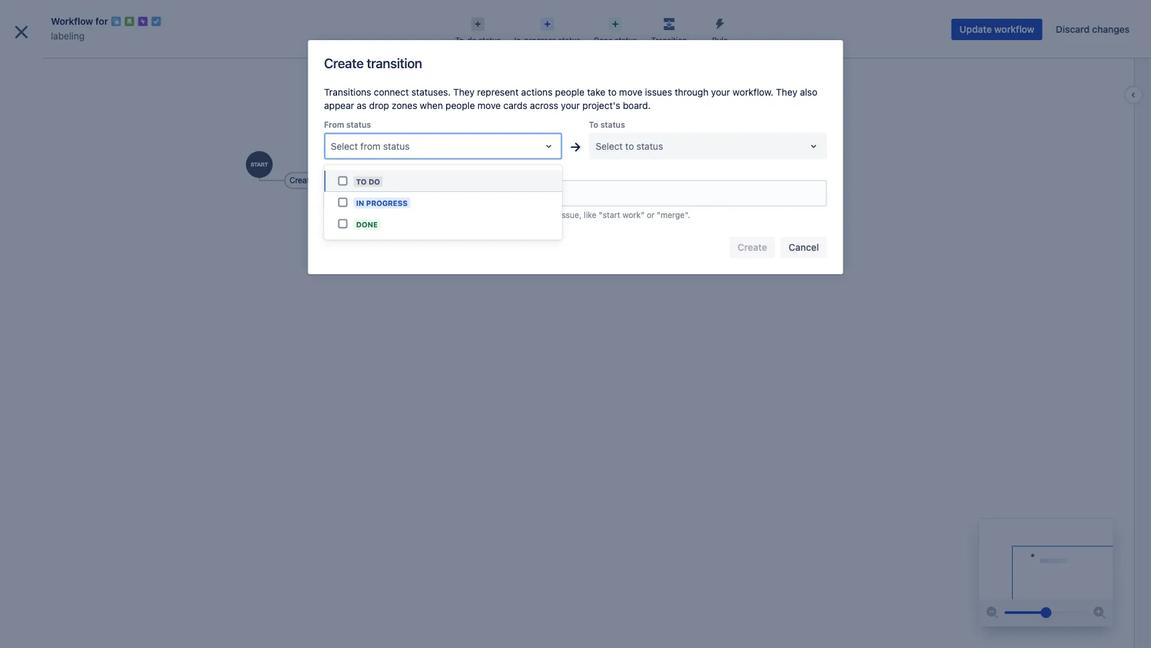 Task type: locate. For each thing, give the bounding box(es) containing it.
0 horizontal spatial they
[[453, 87, 475, 98]]

1 vertical spatial move
[[478, 100, 501, 111]]

an
[[433, 210, 442, 220], [549, 210, 558, 220]]

1 horizontal spatial an
[[549, 210, 558, 220]]

status up select from status
[[347, 120, 371, 129]]

to left do
[[356, 177, 367, 186]]

name down 'in'
[[341, 210, 363, 220]]

2 vertical spatial to
[[516, 210, 524, 220]]

transitions
[[324, 87, 371, 98]]

0 vertical spatial as
[[357, 100, 367, 111]]

in progress
[[356, 199, 408, 207]]

people up across
[[555, 87, 585, 98]]

status
[[479, 36, 501, 45], [558, 36, 581, 45], [615, 36, 637, 45], [347, 120, 371, 129], [601, 120, 625, 129], [383, 141, 410, 152], [637, 141, 663, 152]]

connect
[[374, 87, 409, 98]]

to down project's at the right of page
[[589, 120, 599, 129]]

as left "drop"
[[357, 100, 367, 111]]

0 horizontal spatial done
[[356, 220, 378, 229]]

to
[[589, 120, 599, 129], [356, 177, 367, 186]]

2 horizontal spatial your
[[711, 87, 731, 98]]

discard changes button
[[1048, 19, 1138, 40]]

0 horizontal spatial select
[[331, 141, 358, 152]]

work"
[[623, 210, 645, 220]]

1 horizontal spatial select
[[596, 141, 623, 152]]

name
[[324, 167, 347, 177], [341, 210, 363, 220]]

1 vertical spatial your
[[561, 100, 580, 111]]

cancel
[[789, 242, 819, 253]]

move left the 'issue,' on the top of page
[[526, 210, 546, 220]]

1 select from the left
[[331, 141, 358, 152]]

to inside transitions connect statuses. they represent actions people take to move issues through your workflow. they also appear as drop zones when people move cards across your project's board.
[[608, 87, 617, 98]]

1 horizontal spatial they
[[776, 87, 798, 98]]

they right statuses.
[[453, 87, 475, 98]]

to left the 'issue,' on the top of page
[[516, 210, 524, 220]]

to
[[608, 87, 617, 98], [626, 141, 634, 152], [516, 210, 524, 220]]

1 vertical spatial transition
[[384, 210, 420, 220]]

0 horizontal spatial to
[[516, 210, 524, 220]]

status right 'do'
[[479, 36, 501, 45]]

issues
[[645, 87, 673, 98]]

1 horizontal spatial to
[[608, 87, 617, 98]]

for
[[95, 16, 108, 27]]

as
[[357, 100, 367, 111], [422, 210, 430, 220]]

to-do status
[[455, 36, 501, 45]]

workflow for
[[51, 16, 108, 27]]

they
[[453, 87, 475, 98], [776, 87, 798, 98]]

status inside popup button
[[479, 36, 501, 45]]

take
[[587, 87, 606, 98], [498, 210, 514, 220]]

to for to status
[[589, 120, 599, 129]]

status down board.
[[637, 141, 663, 152]]

0 horizontal spatial to
[[356, 177, 367, 186]]

group
[[5, 245, 155, 344], [5, 245, 155, 308], [5, 308, 155, 344]]

from
[[361, 141, 381, 152]]

1 horizontal spatial your
[[561, 100, 580, 111]]

move up board.
[[619, 87, 643, 98]]

zoom out image
[[985, 605, 1001, 621]]

your down the "in progress"
[[365, 210, 382, 220]]

take up project's at the right of page
[[587, 87, 606, 98]]

your
[[711, 87, 731, 98], [561, 100, 580, 111], [365, 210, 382, 220]]

progress
[[366, 199, 408, 207]]

across
[[530, 100, 559, 111]]

to up project's at the right of page
[[608, 87, 617, 98]]

move down represent
[[478, 100, 501, 111]]

transition down progress
[[384, 210, 420, 220]]

create
[[324, 55, 364, 71]]

select from status
[[331, 141, 410, 152]]

0 horizontal spatial move
[[478, 100, 501, 111]]

primary element
[[8, 0, 897, 37]]

0 horizontal spatial as
[[357, 100, 367, 111]]

people right when
[[446, 100, 475, 111]]

people
[[555, 87, 585, 98], [446, 100, 475, 111], [470, 210, 495, 220]]

1 horizontal spatial take
[[587, 87, 606, 98]]

select
[[331, 141, 358, 152], [596, 141, 623, 152]]

done inside popup button
[[594, 36, 613, 45]]

status left "transition"
[[615, 36, 637, 45]]

move
[[619, 87, 643, 98], [478, 100, 501, 111], [526, 210, 546, 220]]

zones
[[392, 100, 417, 111]]

labeling
[[51, 30, 85, 41]]

an left the 'issue,' on the top of page
[[549, 210, 558, 220]]

labeling link
[[51, 28, 85, 44]]

Search field
[[897, 8, 1031, 29]]

1 vertical spatial people
[[446, 100, 475, 111]]

rule button
[[695, 13, 746, 46]]

name down from status text box
[[324, 167, 347, 177]]

open image
[[541, 138, 557, 154]]

to status
[[589, 120, 625, 129]]

as left action
[[422, 210, 430, 220]]

you're in the workflow viewfinder, use the arrow keys to move it element
[[980, 519, 1114, 600]]

to do
[[356, 177, 380, 186]]

represent
[[477, 87, 519, 98]]

0 vertical spatial move
[[619, 87, 643, 98]]

done status
[[594, 36, 637, 45]]

select down to status in the top right of the page
[[596, 141, 623, 152]]

1 vertical spatial as
[[422, 210, 430, 220]]

to right to status text box
[[626, 141, 634, 152]]

0 vertical spatial take
[[587, 87, 606, 98]]

dialog containing workflow for
[[0, 0, 1152, 648]]

they left also
[[776, 87, 798, 98]]

0 vertical spatial done
[[594, 36, 613, 45]]

0 vertical spatial to
[[608, 87, 617, 98]]

0 vertical spatial your
[[711, 87, 731, 98]]

an left action
[[433, 210, 442, 220]]

done right in-progress status
[[594, 36, 613, 45]]

your right the through
[[711, 87, 731, 98]]

transition up connect
[[367, 55, 422, 71]]

done
[[594, 36, 613, 45], [356, 220, 378, 229]]

cards
[[504, 100, 528, 111]]

0 vertical spatial to
[[589, 120, 599, 129]]

select down from status
[[331, 141, 358, 152]]

banner
[[0, 0, 1152, 37]]

to for to do
[[356, 177, 367, 186]]

1 vertical spatial done
[[356, 220, 378, 229]]

or
[[647, 210, 655, 220]]

when
[[420, 100, 443, 111]]

Name field
[[326, 181, 826, 205]]

1 horizontal spatial move
[[526, 210, 546, 220]]

2 select from the left
[[596, 141, 623, 152]]

take right action
[[498, 210, 514, 220]]

action
[[444, 210, 467, 220]]

dialog
[[0, 0, 1152, 648]]

changes
[[1093, 24, 1130, 35]]

cancel button
[[781, 237, 827, 258]]

done down 'in'
[[356, 220, 378, 229]]

people right action
[[470, 210, 495, 220]]

jira software image
[[35, 10, 125, 26], [35, 10, 125, 26]]

discard changes
[[1056, 24, 1130, 35]]

0 vertical spatial name
[[324, 167, 347, 177]]

1 horizontal spatial done
[[594, 36, 613, 45]]

1 vertical spatial to
[[356, 177, 367, 186]]

1 vertical spatial to
[[626, 141, 634, 152]]

do
[[369, 177, 380, 186]]

1 horizontal spatial as
[[422, 210, 430, 220]]

2 horizontal spatial to
[[626, 141, 634, 152]]

2 vertical spatial your
[[365, 210, 382, 220]]

1 horizontal spatial to
[[589, 120, 599, 129]]

tip: name your transition as an action people take to move an issue, like "start work" or "merge".
[[324, 210, 690, 220]]

transition
[[367, 55, 422, 71], [384, 210, 420, 220]]

take inside transitions connect statuses. they represent actions people take to move issues through your workflow. they also appear as drop zones when people move cards across your project's board.
[[587, 87, 606, 98]]

to inside create transition "dialog"
[[589, 120, 599, 129]]

in
[[356, 199, 364, 207]]

actions
[[521, 87, 553, 98]]

2 they from the left
[[776, 87, 798, 98]]

To status text field
[[596, 140, 598, 153]]

your right across
[[561, 100, 580, 111]]

1 vertical spatial take
[[498, 210, 514, 220]]

as inside transitions connect statuses. they represent actions people take to move issues through your workflow. they also appear as drop zones when people move cards across your project's board.
[[357, 100, 367, 111]]

close workflow editor image
[[11, 21, 32, 43]]

2 vertical spatial move
[[526, 210, 546, 220]]

status right progress
[[558, 36, 581, 45]]

issue,
[[560, 210, 582, 220]]

create transition dialog
[[308, 40, 844, 274]]

0 horizontal spatial an
[[433, 210, 442, 220]]

"start
[[599, 210, 621, 220]]

workflow.
[[733, 87, 774, 98]]



Task type: vqa. For each thing, say whether or not it's contained in the screenshot.
your
yes



Task type: describe. For each thing, give the bounding box(es) containing it.
done status button
[[588, 13, 644, 46]]

to-do status button
[[449, 13, 508, 46]]

1 an from the left
[[433, 210, 442, 220]]

from status
[[324, 120, 371, 129]]

done for done status
[[594, 36, 613, 45]]

1 vertical spatial name
[[341, 210, 363, 220]]

"merge".
[[657, 210, 690, 220]]

0 vertical spatial people
[[555, 87, 585, 98]]

discard
[[1056, 24, 1090, 35]]

in-
[[514, 36, 525, 45]]

0 horizontal spatial your
[[365, 210, 382, 220]]

2 horizontal spatial move
[[619, 87, 643, 98]]

update workflow
[[960, 24, 1035, 35]]

from
[[324, 120, 344, 129]]

2 an from the left
[[549, 210, 558, 220]]

project's
[[583, 100, 621, 111]]

done for done
[[356, 220, 378, 229]]

also
[[800, 87, 818, 98]]

in-progress status button
[[508, 13, 588, 46]]

board.
[[623, 100, 651, 111]]

transition button
[[644, 13, 695, 46]]

zoom in image
[[1092, 605, 1108, 621]]

create transition
[[324, 55, 422, 71]]

transition
[[652, 36, 687, 45]]

rule
[[712, 36, 728, 45]]

progress
[[525, 36, 556, 45]]

to-
[[455, 36, 468, 45]]

update
[[960, 24, 992, 35]]

workflow
[[51, 16, 93, 27]]

Zoom level range field
[[1005, 600, 1088, 626]]

workflow
[[995, 24, 1035, 35]]

status down project's at the right of page
[[601, 120, 625, 129]]

tip:
[[324, 210, 339, 220]]

do
[[468, 36, 477, 45]]

select to status
[[596, 141, 663, 152]]

status right from
[[383, 141, 410, 152]]

statuses.
[[412, 87, 451, 98]]

open image
[[806, 138, 822, 154]]

1 they from the left
[[453, 87, 475, 98]]

transitions connect statuses. they represent actions people take to move issues through your workflow. they also appear as drop zones when people move cards across your project's board.
[[324, 87, 818, 111]]

select for select from status
[[331, 141, 358, 152]]

0 vertical spatial transition
[[367, 55, 422, 71]]

update workflow button
[[952, 19, 1043, 40]]

through
[[675, 87, 709, 98]]

2 vertical spatial people
[[470, 210, 495, 220]]

like
[[584, 210, 597, 220]]

in-progress status
[[514, 36, 581, 45]]

select for select to status
[[596, 141, 623, 152]]

drop
[[369, 100, 389, 111]]

From status text field
[[331, 140, 333, 153]]

0 horizontal spatial take
[[498, 210, 514, 220]]

appear
[[324, 100, 354, 111]]



